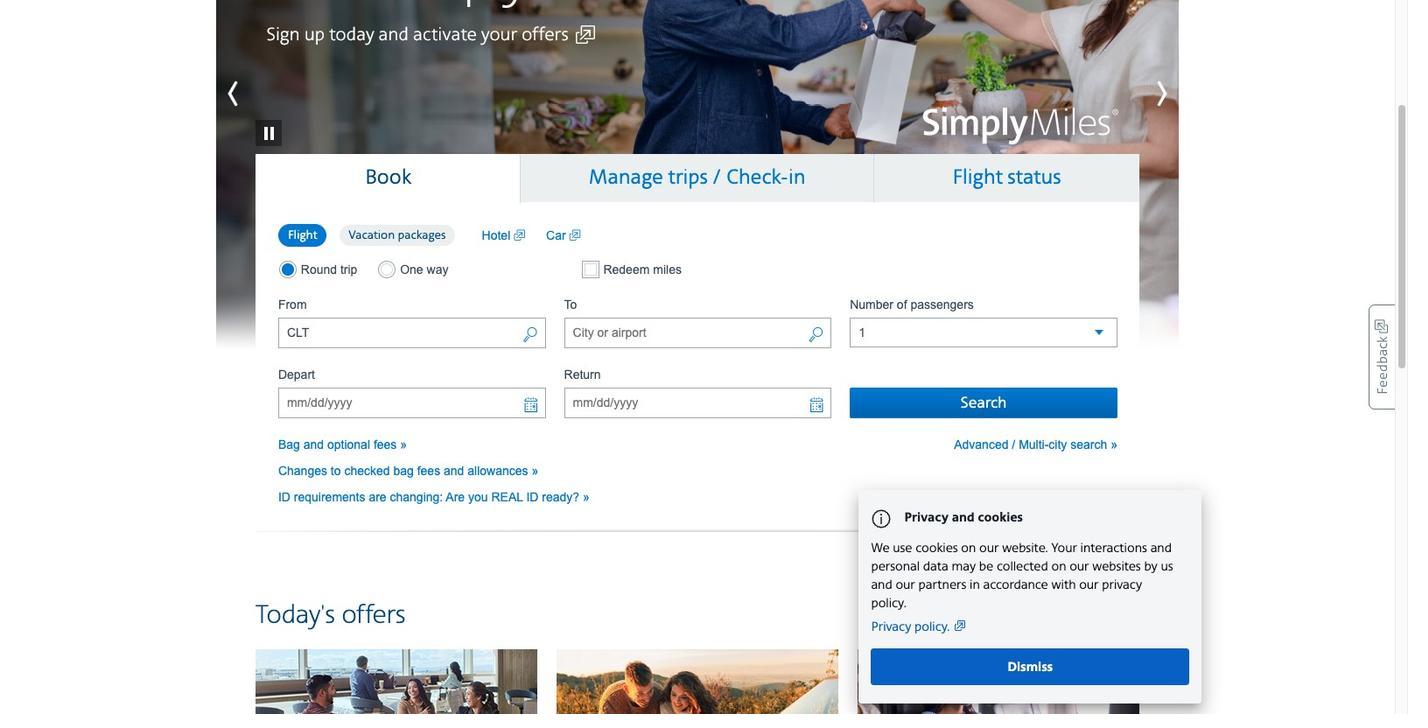 Task type: locate. For each thing, give the bounding box(es) containing it.
id requirements are changing: are you real id ready?
[[278, 490, 580, 504]]

search image
[[522, 326, 538, 346], [808, 326, 824, 346]]

newpage image
[[514, 226, 525, 244], [570, 226, 581, 244]]

depart
[[278, 368, 315, 382]]

2 newpage image from the left
[[570, 226, 581, 244]]

1 horizontal spatial and
[[444, 464, 464, 478]]

newpage image left car
[[514, 226, 525, 244]]

flight inside tab list
[[953, 165, 1003, 190]]

0 vertical spatial flight
[[953, 165, 1003, 190]]

flight up round
[[288, 228, 317, 242]]

optional
[[327, 438, 370, 452]]

1 horizontal spatial fees
[[417, 464, 441, 478]]

pause slideshow image
[[256, 93, 282, 146]]

number of passengers
[[850, 298, 974, 312]]

id down changes
[[278, 490, 291, 504]]

bag
[[393, 464, 414, 478]]

1 horizontal spatial id
[[527, 490, 539, 504]]

1 vertical spatial flight
[[288, 228, 317, 242]]

and right bag
[[304, 438, 324, 452]]

changes
[[278, 464, 327, 478]]

Depart text field
[[278, 388, 546, 419]]

fees right bag
[[417, 464, 441, 478]]

car
[[546, 228, 570, 242]]

trips
[[668, 165, 708, 190]]

0 vertical spatial and
[[304, 438, 324, 452]]

None submit
[[850, 388, 1118, 419]]

and
[[304, 438, 324, 452], [444, 464, 464, 478]]

hotel
[[482, 228, 514, 242]]

1 horizontal spatial search image
[[808, 326, 824, 346]]

/ left the multi-
[[1012, 438, 1016, 452]]

option group down 'packages'
[[278, 261, 546, 278]]

multi-
[[1019, 438, 1049, 452]]

redeem
[[604, 262, 650, 276]]

manage trips / check-in link
[[521, 154, 874, 202]]

flight
[[953, 165, 1003, 190], [288, 228, 317, 242]]

hotel link
[[482, 226, 525, 244]]

search image for to
[[808, 326, 824, 346]]

status
[[1008, 165, 1062, 190]]

tab list
[[256, 154, 1140, 203]]

advanced / multi-city search link
[[954, 436, 1118, 454]]

0 vertical spatial option group
[[278, 223, 465, 247]]

0 horizontal spatial fees
[[374, 438, 397, 452]]

you
[[468, 490, 488, 504]]

1 horizontal spatial flight
[[953, 165, 1003, 190]]

0 vertical spatial fees
[[374, 438, 397, 452]]

option group
[[278, 223, 465, 247], [278, 261, 546, 278]]

to
[[564, 298, 577, 312]]

search
[[1071, 438, 1108, 452]]

1 horizontal spatial newpage image
[[570, 226, 581, 244]]

allowances
[[468, 464, 528, 478]]

bag
[[278, 438, 300, 452]]

0 horizontal spatial id
[[278, 490, 291, 504]]

flight left status
[[953, 165, 1003, 190]]

0 horizontal spatial search image
[[522, 326, 538, 346]]

fees up changes to checked bag fees and allowances
[[374, 438, 397, 452]]

fees
[[374, 438, 397, 452], [417, 464, 441, 478]]

bag and optional fees link
[[278, 438, 407, 452]]

number
[[850, 298, 894, 312]]

from
[[278, 298, 307, 312]]

option group up trip
[[278, 223, 465, 247]]

1 horizontal spatial /
[[1012, 438, 1016, 452]]

newpage image up to on the top left of the page
[[570, 226, 581, 244]]

2 option group from the top
[[278, 261, 546, 278]]

0 horizontal spatial and
[[304, 438, 324, 452]]

/ right trips
[[713, 165, 722, 190]]

/
[[713, 165, 722, 190], [1012, 438, 1016, 452]]

round
[[301, 262, 337, 276]]

previous slide image
[[216, 72, 295, 116]]

1 newpage image from the left
[[514, 226, 525, 244]]

1 vertical spatial /
[[1012, 438, 1016, 452]]

0 horizontal spatial flight
[[288, 228, 317, 242]]

flight for flight
[[288, 228, 317, 242]]

packages
[[398, 228, 446, 242]]

travel
[[1021, 542, 1054, 556]]

0 horizontal spatial /
[[713, 165, 722, 190]]

id right real
[[527, 490, 539, 504]]

changes to checked bag fees and allowances link
[[278, 464, 539, 478]]

id
[[278, 490, 291, 504], [527, 490, 539, 504]]

From text field
[[278, 318, 546, 349]]

offers
[[342, 600, 406, 632]]

one
[[400, 262, 423, 276]]

1 search image from the left
[[522, 326, 538, 346]]

0 horizontal spatial newpage image
[[514, 226, 525, 244]]

round trip
[[301, 262, 358, 276]]

1 vertical spatial option group
[[278, 261, 546, 278]]

1 option group from the top
[[278, 223, 465, 247]]

2 search image from the left
[[808, 326, 824, 346]]

1 id from the left
[[278, 490, 291, 504]]

and up the are
[[444, 464, 464, 478]]

car link
[[546, 226, 581, 244]]

today's
[[256, 600, 335, 632]]



Task type: vqa. For each thing, say whether or not it's contained in the screenshot.
the MAX
no



Task type: describe. For each thing, give the bounding box(es) containing it.
To text field
[[564, 318, 832, 349]]

passengers
[[911, 298, 974, 312]]

real
[[492, 490, 523, 504]]

travel alerts
[[1021, 542, 1088, 556]]

of
[[897, 298, 908, 312]]

to
[[331, 464, 341, 478]]

id requirements are changing: are you real id ready? link
[[278, 490, 590, 504]]

next slide image
[[1101, 72, 1179, 116]]

flight status
[[953, 165, 1062, 190]]

trip
[[341, 262, 358, 276]]

0 vertical spatial /
[[713, 165, 722, 190]]

1 vertical spatial fees
[[417, 464, 441, 478]]

bag and optional fees
[[278, 438, 397, 452]]

requirements
[[294, 490, 366, 504]]

vacation
[[349, 228, 395, 242]]

city
[[1049, 438, 1068, 452]]

Return text field
[[564, 388, 832, 419]]

changes to checked bag fees and allowances
[[278, 464, 528, 478]]

ready?
[[542, 490, 580, 504]]

are
[[369, 490, 387, 504]]

advanced / multi-city search
[[954, 438, 1108, 452]]

vacation packages
[[349, 228, 446, 242]]

leave feedback, opens external site in new window image
[[1369, 304, 1396, 409]]

check-
[[726, 165, 789, 190]]

newpage image for car
[[570, 226, 581, 244]]

2 id from the left
[[527, 490, 539, 504]]

flight status link
[[875, 154, 1140, 202]]

checked
[[344, 464, 390, 478]]

alerts
[[1058, 542, 1088, 556]]

tab list containing book
[[256, 154, 1140, 203]]

redeem miles
[[600, 262, 682, 276]]

book link
[[256, 154, 520, 202]]

manage
[[589, 165, 664, 190]]

travel alerts link
[[976, 532, 1121, 566]]

changing:
[[390, 490, 443, 504]]

in
[[789, 165, 806, 190]]

flight for flight status
[[953, 165, 1003, 190]]

search image for from
[[522, 326, 538, 346]]

way
[[427, 262, 449, 276]]

advanced
[[954, 438, 1009, 452]]

earn miles faster with simplymiles®. opens another site in a new window that may not meet accessibility guidelines. image
[[216, 0, 1179, 355]]

option group containing round trip
[[278, 261, 546, 278]]

one way
[[400, 262, 449, 276]]

newpage image for hotel
[[514, 226, 525, 244]]

return
[[564, 368, 601, 382]]

option group containing flight
[[278, 223, 465, 247]]

are
[[446, 490, 465, 504]]

1 vertical spatial and
[[444, 464, 464, 478]]

book
[[365, 165, 411, 190]]

today's offers
[[256, 600, 406, 632]]

manage trips / check-in
[[589, 165, 806, 190]]

miles
[[653, 262, 682, 276]]



